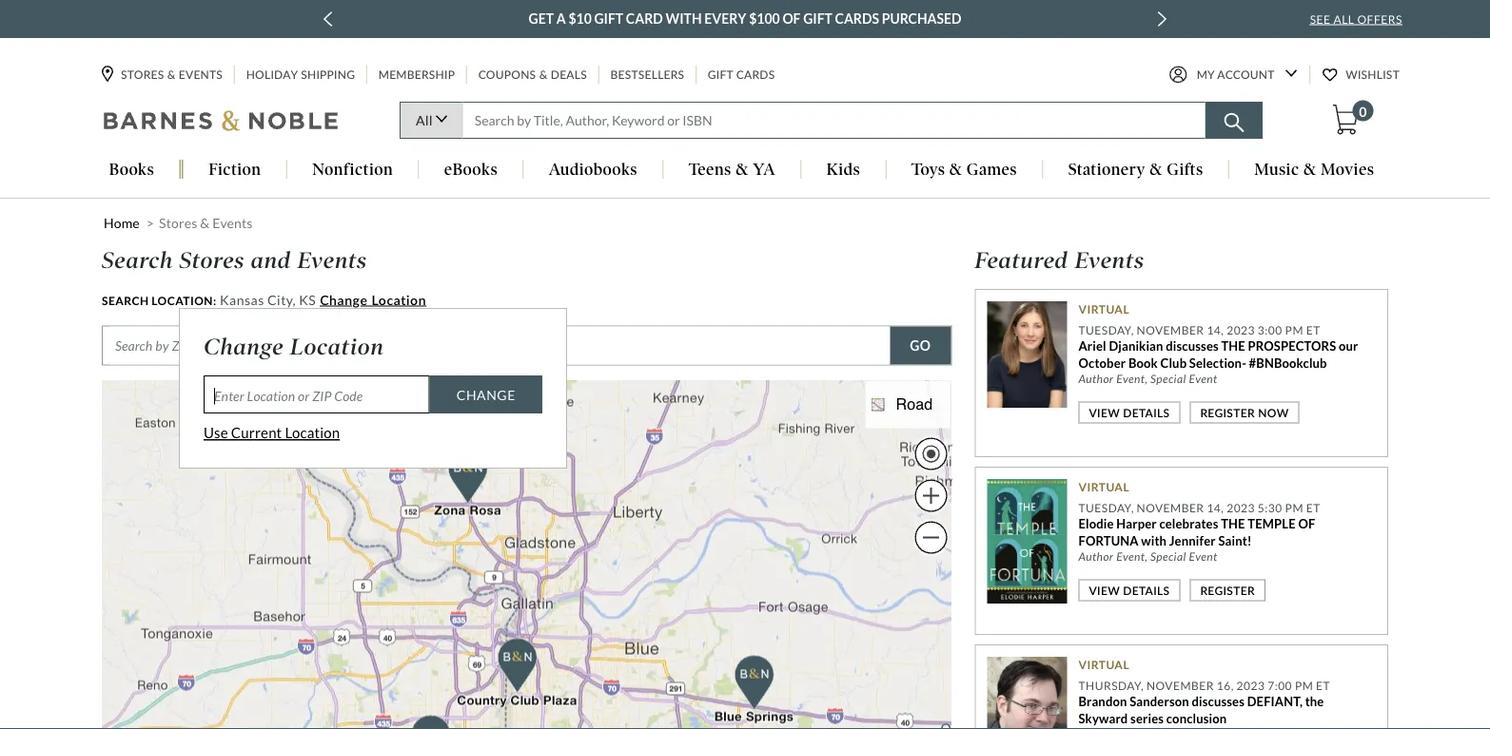 Task type: describe. For each thing, give the bounding box(es) containing it.
14, for discusses
[[1207, 323, 1224, 337]]

every
[[704, 10, 747, 27]]

featured
[[975, 247, 1069, 275]]

0 vertical spatial location
[[290, 334, 384, 361]]

nonfiction button
[[287, 159, 418, 181]]

pm for temple
[[1285, 501, 1304, 515]]

get a $10 gift card with every $100 of gift cards purchased
[[529, 10, 962, 27]]

prospectors
[[1248, 339, 1337, 354]]

events inside stores & events link
[[179, 68, 223, 81]]

change for change location
[[204, 334, 284, 361]]

view details for october
[[1089, 406, 1170, 420]]

and
[[251, 247, 291, 275]]

gift cards
[[708, 68, 775, 81]]

previous slide / item image
[[323, 11, 332, 27]]

the for prospectors
[[1222, 339, 1246, 354]]

virtual thursday, november 16, 2023 7:00 pm et brandon sanderson discusses defiant, the skyward series conclusion
[[1079, 658, 1331, 727]]

$10
[[569, 10, 592, 27]]

home > stores & events
[[104, 215, 253, 231]]

3:00
[[1258, 323, 1283, 337]]

pm for prospectors
[[1285, 323, 1304, 337]]

16,
[[1217, 679, 1234, 693]]

featured events
[[975, 247, 1145, 275]]

view for october
[[1089, 406, 1120, 420]]

et for the
[[1316, 679, 1331, 693]]

& for movies
[[1304, 159, 1317, 179]]

card
[[626, 10, 663, 27]]

ariel djanikian discusses the prospectors our october book club selection- #bnbookclub image
[[987, 302, 1067, 409]]

7:00
[[1268, 679, 1293, 693]]

view details link for october
[[1079, 402, 1181, 424]]

stores inside stores & events link
[[121, 68, 164, 81]]

bestsellers link
[[609, 66, 687, 83]]

fiction button
[[183, 159, 286, 181]]

our
[[1339, 339, 1359, 354]]

change button
[[430, 376, 543, 414]]

>
[[146, 215, 154, 231]]

saint!
[[1219, 534, 1252, 549]]

of
[[1299, 517, 1316, 532]]

teens & ya button
[[663, 159, 801, 181]]

november for harper
[[1137, 501, 1205, 515]]

fortuna
[[1079, 534, 1139, 549]]

virtual tuesday, november 14, 2023 3:00 pm et ariel djanikian discusses the prospectors our october book club selection- #bnbookclub author event, special event
[[1079, 302, 1359, 386]]

holiday shipping link
[[244, 66, 357, 83]]

ariel
[[1079, 339, 1107, 354]]

5:30
[[1258, 501, 1283, 515]]

defiant,
[[1247, 695, 1303, 710]]

elodie harper celebrates the temple of fortuna with jennifer saint! image
[[987, 480, 1067, 604]]

1 horizontal spatial gift
[[708, 68, 733, 81]]

search stores and events
[[102, 247, 367, 275]]

coupons & deals link
[[477, 66, 589, 83]]

register now
[[1201, 406, 1289, 420]]

audiobooks button
[[524, 159, 663, 181]]

jennifer
[[1169, 534, 1216, 549]]

elodie
[[1079, 517, 1114, 532]]

$100
[[749, 10, 780, 27]]

selection-
[[1190, 356, 1247, 371]]

see all offers
[[1310, 12, 1403, 26]]

#bnbookclub
[[1249, 356, 1327, 371]]

change location
[[204, 334, 384, 361]]

teens & ya
[[689, 159, 776, 179]]

city,
[[267, 292, 296, 308]]

the for temple
[[1221, 517, 1245, 532]]

change for change
[[457, 387, 516, 403]]

home
[[104, 215, 140, 231]]

14, for celebrates
[[1207, 501, 1224, 515]]

virtual tuesday, november 14, 2023 5:30 pm et elodie harper celebrates the temple of fortuna with jennifer saint! author event, special event
[[1079, 480, 1321, 564]]

Enter Location or ZIP Code text field
[[204, 376, 430, 414]]

membership link
[[377, 66, 457, 83]]

the
[[1305, 695, 1324, 710]]

teens
[[689, 159, 732, 179]]

wishlist link
[[1323, 66, 1402, 83]]

0 horizontal spatial gift
[[594, 10, 624, 27]]

elodie harper celebrates the temple of fortuna with jennifer saint! link
[[1079, 517, 1316, 549]]

skyward
[[1079, 712, 1128, 727]]

et for temple
[[1307, 501, 1321, 515]]

register button
[[1190, 580, 1266, 602]]

events up ks
[[297, 247, 367, 275]]

register for register
[[1201, 584, 1255, 598]]

pm for the
[[1295, 679, 1314, 693]]

special inside virtual tuesday, november 14, 2023 3:00 pm et ariel djanikian discusses the prospectors our october book club selection- #bnbookclub author event, special event
[[1151, 372, 1187, 386]]

stores & events link
[[102, 66, 225, 83]]

purchased
[[882, 10, 962, 27]]

harper
[[1117, 517, 1157, 532]]

temple
[[1248, 517, 1296, 532]]

all
[[1334, 12, 1355, 26]]

get
[[529, 10, 554, 27]]

search
[[102, 294, 149, 307]]

register for register now
[[1201, 406, 1255, 420]]

discusses for conclusion
[[1192, 695, 1245, 710]]

home link
[[103, 215, 143, 231]]

ya
[[753, 159, 776, 179]]

kids
[[827, 159, 861, 179]]

coupons
[[478, 68, 536, 81]]

toys & games button
[[886, 159, 1043, 181]]

register now button
[[1190, 402, 1300, 424]]

series
[[1131, 712, 1164, 727]]

& for deals
[[539, 68, 548, 81]]

brandon
[[1079, 695, 1127, 710]]

author inside virtual tuesday, november 14, 2023 3:00 pm et ariel djanikian discusses the prospectors our october book club selection- #bnbookclub author event, special event
[[1079, 372, 1114, 386]]

thursday,
[[1079, 679, 1144, 693]]

view details link for fortuna
[[1079, 580, 1181, 602]]

october
[[1079, 356, 1126, 371]]

search
[[102, 247, 173, 275]]

gifts
[[1167, 159, 1204, 179]]

brandon sanderson discusses defiant, the skyward series conclusion image
[[987, 658, 1067, 730]]

use current location
[[204, 424, 340, 442]]

special inside "virtual tuesday, november 14, 2023 5:30 pm et elodie harper celebrates the temple of fortuna with jennifer saint! author event, special event"
[[1151, 550, 1187, 564]]



Task type: vqa. For each thing, say whether or not it's contained in the screenshot.
the right Gift
yes



Task type: locate. For each thing, give the bounding box(es) containing it.
event,
[[1117, 372, 1148, 386], [1117, 550, 1148, 564]]

with
[[666, 10, 702, 27]]

special down the 'with'
[[1151, 550, 1187, 564]]

november inside "virtual tuesday, november 14, 2023 5:30 pm et elodie harper celebrates the temple of fortuna with jennifer saint! author event, special event"
[[1137, 501, 1205, 515]]

stationery & gifts
[[1068, 159, 1204, 179]]

nonfiction
[[312, 159, 393, 179]]

1 vertical spatial cards
[[736, 68, 775, 81]]

2023 left 5:30
[[1227, 501, 1255, 515]]

1 14, from the top
[[1207, 323, 1224, 337]]

stationery & gifts button
[[1043, 159, 1229, 181]]

& right toys
[[950, 159, 963, 179]]

2 vertical spatial stores
[[179, 247, 245, 275]]

pm inside "virtual tuesday, november 14, 2023 5:30 pm et elodie harper celebrates the temple of fortuna with jennifer saint! author event, special event"
[[1285, 501, 1304, 515]]

discusses inside virtual tuesday, november 14, 2023 3:00 pm et ariel djanikian discusses the prospectors our october book club selection- #bnbookclub author event, special event
[[1166, 339, 1219, 354]]

event, inside virtual tuesday, november 14, 2023 3:00 pm et ariel djanikian discusses the prospectors our october book club selection- #bnbookclub author event, special event
[[1117, 372, 1148, 386]]

2 14, from the top
[[1207, 501, 1224, 515]]

membership
[[379, 68, 455, 81]]

view down october
[[1089, 406, 1120, 420]]

2 tuesday, from the top
[[1079, 501, 1134, 515]]

0 vertical spatial et
[[1307, 323, 1321, 337]]

1 vertical spatial change
[[457, 387, 516, 403]]

books
[[109, 159, 154, 179]]

details for with
[[1123, 584, 1170, 598]]

& up search stores and events
[[200, 215, 210, 231]]

1 the from the top
[[1222, 339, 1246, 354]]

november inside virtual tuesday, november 14, 2023 3:00 pm et ariel djanikian discusses the prospectors our october book club selection- #bnbookclub author event, special event
[[1137, 323, 1205, 337]]

1 special from the top
[[1151, 372, 1187, 386]]

november for sanderson
[[1147, 679, 1214, 693]]

tuesday, inside "virtual tuesday, november 14, 2023 5:30 pm et elodie harper celebrates the temple of fortuna with jennifer saint! author event, special event"
[[1079, 501, 1134, 515]]

music & movies button
[[1229, 159, 1400, 181]]

kids button
[[801, 159, 886, 181]]

of
[[783, 10, 801, 27]]

deals
[[551, 68, 587, 81]]

0 vertical spatial cards
[[835, 10, 879, 27]]

0 horizontal spatial change
[[204, 334, 284, 361]]

cards down get a $10 gift card with every $100 of gift cards purchased link
[[736, 68, 775, 81]]

get a $10 gift card with every $100 of gift cards purchased link
[[529, 8, 962, 30]]

2023 inside virtual thursday, november 16, 2023 7:00 pm et brandon sanderson discusses defiant, the skyward series conclusion
[[1237, 679, 1265, 693]]

1 view details from the top
[[1089, 406, 1170, 420]]

et for prospectors
[[1307, 323, 1321, 337]]

celebrates
[[1160, 517, 1219, 532]]

tuesday, up ariel
[[1079, 323, 1134, 337]]

et
[[1307, 323, 1321, 337], [1307, 501, 1321, 515], [1316, 679, 1331, 693]]

event
[[1189, 372, 1218, 386], [1189, 550, 1218, 564]]

stores up logo
[[121, 68, 164, 81]]

movies
[[1321, 159, 1375, 179]]

tuesday, for ariel
[[1079, 323, 1134, 337]]

& for ya
[[736, 159, 749, 179]]

0 vertical spatial tuesday,
[[1079, 323, 1134, 337]]

location:
[[152, 294, 217, 307]]

1 vertical spatial 14,
[[1207, 501, 1224, 515]]

& for gifts
[[1150, 159, 1163, 179]]

the up saint!
[[1221, 517, 1245, 532]]

the inside virtual tuesday, november 14, 2023 3:00 pm et ariel djanikian discusses the prospectors our october book club selection- #bnbookclub author event, special event
[[1222, 339, 1246, 354]]

1 event, from the top
[[1117, 372, 1148, 386]]

location down enter location or zip code text field
[[285, 424, 340, 442]]

et up prospectors at the right of page
[[1307, 323, 1321, 337]]

1 vertical spatial virtual
[[1079, 480, 1130, 494]]

2 vertical spatial pm
[[1295, 679, 1314, 693]]

2 vertical spatial et
[[1316, 679, 1331, 693]]

november up club
[[1137, 323, 1205, 337]]

14, up elodie harper celebrates the temple of fortuna with jennifer saint! link at the bottom of the page
[[1207, 501, 1224, 515]]

et inside virtual tuesday, november 14, 2023 3:00 pm et ariel djanikian discusses the prospectors our october book club selection- #bnbookclub author event, special event
[[1307, 323, 1321, 337]]

virtual up elodie
[[1079, 480, 1130, 494]]

view details link down fortuna
[[1079, 580, 1181, 602]]

bestsellers
[[610, 68, 685, 81]]

offers
[[1358, 12, 1403, 26]]

1 vertical spatial the
[[1221, 517, 1245, 532]]

1 vertical spatial register
[[1201, 584, 1255, 598]]

author inside "virtual tuesday, november 14, 2023 5:30 pm et elodie harper celebrates the temple of fortuna with jennifer saint! author event, special event"
[[1079, 550, 1114, 564]]

a
[[557, 10, 566, 27]]

november inside virtual thursday, november 16, 2023 7:00 pm et brandon sanderson discusses defiant, the skyward series conclusion
[[1147, 679, 1214, 693]]

special
[[1151, 372, 1187, 386], [1151, 550, 1187, 564]]

& up logo
[[167, 68, 176, 81]]

event inside "virtual tuesday, november 14, 2023 5:30 pm et elodie harper celebrates the temple of fortuna with jennifer saint! author event, special event"
[[1189, 550, 1218, 564]]

& left gifts
[[1150, 159, 1163, 179]]

2 register from the top
[[1201, 584, 1255, 598]]

2 view details link from the top
[[1079, 580, 1181, 602]]

2 details from the top
[[1123, 584, 1170, 598]]

view details down fortuna
[[1089, 584, 1170, 598]]

2023 inside "virtual tuesday, november 14, 2023 5:30 pm et elodie harper celebrates the temple of fortuna with jennifer saint! author event, special event"
[[1227, 501, 1255, 515]]

with
[[1141, 534, 1167, 549]]

details down the 'with'
[[1123, 584, 1170, 598]]

& left ya
[[736, 159, 749, 179]]

14, inside virtual tuesday, november 14, 2023 3:00 pm et ariel djanikian discusses the prospectors our october book club selection- #bnbookclub author event, special event
[[1207, 323, 1224, 337]]

register down saint!
[[1201, 584, 1255, 598]]

1 event from the top
[[1189, 372, 1218, 386]]

change
[[204, 334, 284, 361], [457, 387, 516, 403]]

virtual up the thursday,
[[1079, 658, 1130, 672]]

logo image
[[104, 109, 340, 136]]

club
[[1161, 356, 1187, 371]]

1 details from the top
[[1123, 406, 1170, 420]]

pm up of
[[1285, 501, 1304, 515]]

discusses down 16, at the bottom of page
[[1192, 695, 1245, 710]]

events up logo
[[179, 68, 223, 81]]

music & movies
[[1255, 159, 1375, 179]]

pm
[[1285, 323, 1304, 337], [1285, 501, 1304, 515], [1295, 679, 1314, 693]]

event, down book
[[1117, 372, 1148, 386]]

1 tuesday, from the top
[[1079, 323, 1134, 337]]

0 vertical spatial 14,
[[1207, 323, 1224, 337]]

stationery
[[1068, 159, 1146, 179]]

0 vertical spatial special
[[1151, 372, 1187, 386]]

now
[[1258, 406, 1289, 420]]

2 special from the top
[[1151, 550, 1187, 564]]

1 vertical spatial author
[[1079, 550, 1114, 564]]

ariel djanikian discusses the prospectors our october book club selection- #bnbookclub link
[[1079, 339, 1359, 371]]

author down october
[[1079, 372, 1114, 386]]

author down fortuna
[[1079, 550, 1114, 564]]

virtual for ariel djanikian discusses the prospectors our october book club selection- #bnbookclub
[[1079, 302, 1130, 316]]

tuesday,
[[1079, 323, 1134, 337], [1079, 501, 1134, 515]]

2023 for saint!
[[1227, 501, 1255, 515]]

1 vertical spatial view
[[1089, 584, 1120, 598]]

0 vertical spatial register
[[1201, 406, 1255, 420]]

register left the now
[[1201, 406, 1255, 420]]

2 view details from the top
[[1089, 584, 1170, 598]]

2 horizontal spatial gift
[[803, 10, 833, 27]]

change location
[[320, 292, 426, 308]]

wishlist
[[1346, 68, 1400, 81]]

details for book
[[1123, 406, 1170, 420]]

book
[[1129, 356, 1158, 371]]

djanikian
[[1109, 339, 1164, 354]]

virtual inside virtual thursday, november 16, 2023 7:00 pm et brandon sanderson discusses defiant, the skyward series conclusion
[[1079, 658, 1130, 672]]

see all offers link
[[1310, 12, 1403, 26]]

holiday shipping
[[246, 68, 355, 81]]

1 horizontal spatial change
[[457, 387, 516, 403]]

2023 inside virtual tuesday, november 14, 2023 3:00 pm et ariel djanikian discusses the prospectors our october book club selection- #bnbookclub author event, special event
[[1227, 323, 1255, 337]]

view details for fortuna
[[1089, 584, 1170, 598]]

0 vertical spatial event
[[1189, 372, 1218, 386]]

gift right $10 on the left
[[594, 10, 624, 27]]

& for events
[[167, 68, 176, 81]]

discusses
[[1166, 339, 1219, 354], [1192, 695, 1245, 710]]

events up search stores and events
[[212, 215, 253, 231]]

2023 left 3:00
[[1227, 323, 1255, 337]]

1 vertical spatial view details
[[1089, 584, 1170, 598]]

stores
[[121, 68, 164, 81], [159, 215, 197, 231], [179, 247, 245, 275]]

toys & games
[[912, 159, 1017, 179]]

0 vertical spatial pm
[[1285, 323, 1304, 337]]

1 vertical spatial discusses
[[1192, 695, 1245, 710]]

ebooks
[[444, 159, 498, 179]]

event down the 'selection-'
[[1189, 372, 1218, 386]]

event inside virtual tuesday, november 14, 2023 3:00 pm et ariel djanikian discusses the prospectors our october book club selection- #bnbookclub author event, special event
[[1189, 372, 1218, 386]]

2 the from the top
[[1221, 517, 1245, 532]]

1 view details link from the top
[[1079, 402, 1181, 424]]

2023
[[1227, 323, 1255, 337], [1227, 501, 1255, 515], [1237, 679, 1265, 693]]

fiction
[[209, 159, 261, 179]]

discusses for book
[[1166, 339, 1219, 354]]

14, inside "virtual tuesday, november 14, 2023 5:30 pm et elodie harper celebrates the temple of fortuna with jennifer saint! author event, special event"
[[1207, 501, 1224, 515]]

shipping
[[301, 68, 355, 81]]

0 vertical spatial view details
[[1089, 406, 1170, 420]]

1 register from the top
[[1201, 406, 1255, 420]]

1 vertical spatial event
[[1189, 550, 1218, 564]]

et inside virtual thursday, november 16, 2023 7:00 pm et brandon sanderson discusses defiant, the skyward series conclusion
[[1316, 679, 1331, 693]]

2 vertical spatial virtual
[[1079, 658, 1130, 672]]

0 vertical spatial change
[[204, 334, 284, 361]]

2 author from the top
[[1079, 550, 1114, 564]]

coupons & deals
[[478, 68, 587, 81]]

kansas
[[220, 292, 264, 308]]

view down fortuna
[[1089, 584, 1120, 598]]

2023 for selection-
[[1227, 323, 1255, 337]]

1 vertical spatial et
[[1307, 501, 1321, 515]]

the inside "virtual tuesday, november 14, 2023 5:30 pm et elodie harper celebrates the temple of fortuna with jennifer saint! author event, special event"
[[1221, 517, 1245, 532]]

virtual inside "virtual tuesday, november 14, 2023 5:30 pm et elodie harper celebrates the temple of fortuna with jennifer saint! author event, special event"
[[1079, 480, 1130, 494]]

0 vertical spatial event,
[[1117, 372, 1148, 386]]

pm inside virtual tuesday, november 14, 2023 3:00 pm et ariel djanikian discusses the prospectors our october book club selection- #bnbookclub author event, special event
[[1285, 323, 1304, 337]]

et up the
[[1316, 679, 1331, 693]]

view for fortuna
[[1089, 584, 1120, 598]]

view details link down book
[[1079, 402, 1181, 424]]

cards left purchased
[[835, 10, 879, 27]]

2 event, from the top
[[1117, 550, 1148, 564]]

gift cards link
[[706, 66, 777, 83]]

0 vertical spatial author
[[1079, 372, 1114, 386]]

14,
[[1207, 323, 1224, 337], [1207, 501, 1224, 515]]

pm up the
[[1295, 679, 1314, 693]]

virtual inside virtual tuesday, november 14, 2023 3:00 pm et ariel djanikian discusses the prospectors our october book club selection- #bnbookclub author event, special event
[[1079, 302, 1130, 316]]

use current location link
[[204, 424, 340, 442]]

events up ariel
[[1075, 247, 1145, 275]]

gift
[[594, 10, 624, 27], [803, 10, 833, 27], [708, 68, 733, 81]]

tuesday, up elodie
[[1079, 501, 1134, 515]]

1 horizontal spatial cards
[[835, 10, 879, 27]]

& right music at the top right of the page
[[1304, 159, 1317, 179]]

2023 right 16, at the bottom of page
[[1237, 679, 1265, 693]]

1 vertical spatial special
[[1151, 550, 1187, 564]]

tuesday, inside virtual tuesday, november 14, 2023 3:00 pm et ariel djanikian discusses the prospectors our october book club selection- #bnbookclub author event, special event
[[1079, 323, 1134, 337]]

music
[[1255, 159, 1300, 179]]

0 vertical spatial view details link
[[1079, 402, 1181, 424]]

holiday
[[246, 68, 298, 81]]

special down club
[[1151, 372, 1187, 386]]

view details link
[[1079, 402, 1181, 424], [1079, 580, 1181, 602]]

& for games
[[950, 159, 963, 179]]

search image
[[1224, 113, 1244, 133]]

0 vertical spatial view
[[1089, 406, 1120, 420]]

0 vertical spatial discusses
[[1166, 339, 1219, 354]]

2 vertical spatial november
[[1147, 679, 1214, 693]]

gift right of
[[803, 10, 833, 27]]

games
[[967, 159, 1017, 179]]

0 horizontal spatial cards
[[736, 68, 775, 81]]

location up enter location or zip code text field
[[290, 334, 384, 361]]

et inside "virtual tuesday, november 14, 2023 5:30 pm et elodie harper celebrates the temple of fortuna with jennifer saint! author event, special event"
[[1307, 501, 1321, 515]]

search location: kansas city, ks change location
[[102, 292, 426, 308]]

virtual for elodie harper celebrates the temple of fortuna with jennifer saint!
[[1079, 480, 1130, 494]]

ks
[[299, 292, 316, 308]]

et up of
[[1307, 501, 1321, 515]]

0 vertical spatial november
[[1137, 323, 1205, 337]]

conclusion
[[1167, 712, 1227, 727]]

pm inside virtual thursday, november 16, 2023 7:00 pm et brandon sanderson discusses defiant, the skyward series conclusion
[[1295, 679, 1314, 693]]

2 virtual from the top
[[1079, 480, 1130, 494]]

discusses up club
[[1166, 339, 1219, 354]]

2 view from the top
[[1089, 584, 1120, 598]]

stores up location:
[[179, 247, 245, 275]]

pm up prospectors at the right of page
[[1285, 323, 1304, 337]]

0 vertical spatial virtual
[[1079, 302, 1130, 316]]

1 vertical spatial details
[[1123, 584, 1170, 598]]

event, inside "virtual tuesday, november 14, 2023 5:30 pm et elodie harper celebrates the temple of fortuna with jennifer saint! author event, special event"
[[1117, 550, 1148, 564]]

tuesday, for elodie
[[1079, 501, 1134, 515]]

view details down book
[[1089, 406, 1170, 420]]

november up celebrates
[[1137, 501, 1205, 515]]

event down 'jennifer'
[[1189, 550, 1218, 564]]

toys
[[912, 159, 945, 179]]

see
[[1310, 12, 1331, 26]]

0 vertical spatial stores
[[121, 68, 164, 81]]

0 vertical spatial details
[[1123, 406, 1170, 420]]

1 vertical spatial stores
[[159, 215, 197, 231]]

2 vertical spatial 2023
[[1237, 679, 1265, 693]]

1 vertical spatial 2023
[[1227, 501, 1255, 515]]

event, down the 'with'
[[1117, 550, 1148, 564]]

14, up ariel djanikian discusses the prospectors our october book club selection- #bnbookclub link
[[1207, 323, 1224, 337]]

change location link
[[320, 292, 426, 308]]

the up the 'selection-'
[[1222, 339, 1246, 354]]

& left 'deals'
[[539, 68, 548, 81]]

1 vertical spatial november
[[1137, 501, 1205, 515]]

virtual up ariel
[[1079, 302, 1130, 316]]

1 vertical spatial event,
[[1117, 550, 1148, 564]]

None field
[[462, 102, 1206, 139]]

discusses inside virtual thursday, november 16, 2023 7:00 pm et brandon sanderson discusses defiant, the skyward series conclusion
[[1192, 695, 1245, 710]]

1 virtual from the top
[[1079, 302, 1130, 316]]

location
[[290, 334, 384, 361], [285, 424, 340, 442]]

1 vertical spatial view details link
[[1079, 580, 1181, 602]]

&
[[167, 68, 176, 81], [539, 68, 548, 81], [736, 159, 749, 179], [950, 159, 963, 179], [1150, 159, 1163, 179], [1304, 159, 1317, 179], [200, 215, 210, 231]]

sanderson
[[1130, 695, 1190, 710]]

1 vertical spatial pm
[[1285, 501, 1304, 515]]

1 vertical spatial tuesday,
[[1079, 501, 1134, 515]]

november for djanikian
[[1137, 323, 1205, 337]]

1 author from the top
[[1079, 372, 1114, 386]]

the
[[1222, 339, 1246, 354], [1221, 517, 1245, 532]]

2 event from the top
[[1189, 550, 1218, 564]]

stores right >
[[159, 215, 197, 231]]

0 vertical spatial 2023
[[1227, 323, 1255, 337]]

brandon sanderson discusses defiant, the skyward series conclusion link
[[1079, 695, 1324, 727]]

events
[[179, 68, 223, 81], [212, 215, 253, 231], [297, 247, 367, 275], [1075, 247, 1145, 275]]

1 vertical spatial location
[[285, 424, 340, 442]]

0 vertical spatial the
[[1222, 339, 1246, 354]]

books button
[[84, 159, 180, 181]]

view
[[1089, 406, 1120, 420], [1089, 584, 1120, 598]]

gift down "every"
[[708, 68, 733, 81]]

november up sanderson
[[1147, 679, 1214, 693]]

change inside button
[[457, 387, 516, 403]]

cards
[[835, 10, 879, 27], [736, 68, 775, 81]]

details down book
[[1123, 406, 1170, 420]]

next slide / item image
[[1158, 11, 1167, 27]]

1 view from the top
[[1089, 406, 1120, 420]]

3 virtual from the top
[[1079, 658, 1130, 672]]



